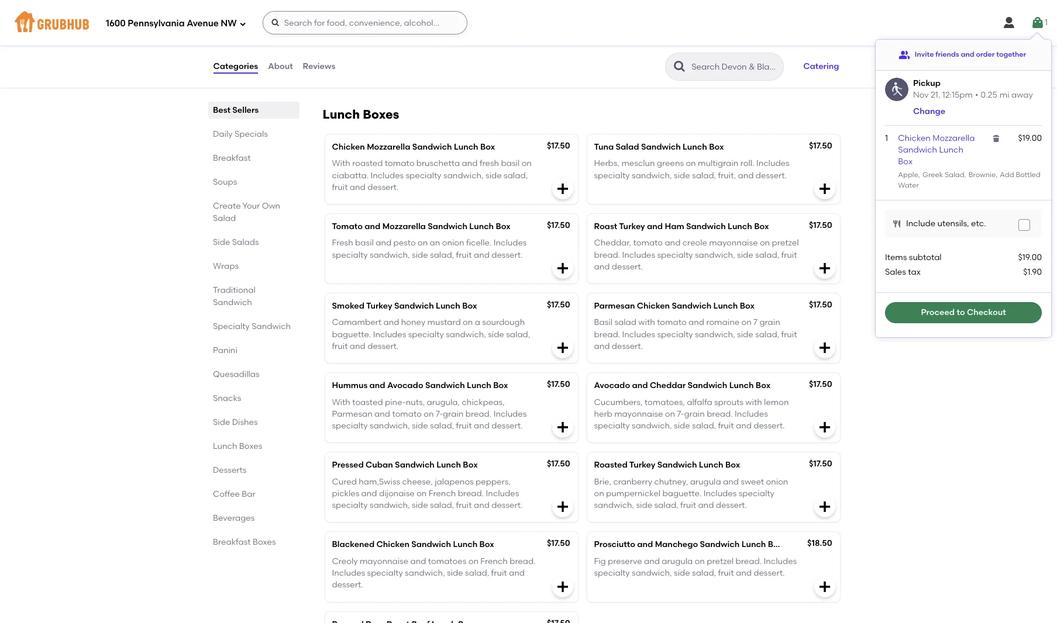 Task type: describe. For each thing, give the bounding box(es) containing it.
reviews
[[303, 61, 335, 71]]

ham,swiss
[[359, 477, 400, 487]]

sales
[[885, 267, 906, 277]]

$17.50 for fresh basil and pesto on an onion ficelle. includes specialty sandwich, side salad, fruit and dessert.
[[547, 221, 570, 231]]

svg image for brie, cranberry chutney, arugula and sweet onion on pumpernickel baguette. includes specialty sandwich, side salad, fruit and dessert.
[[818, 501, 832, 515]]

fruit inside fresh basil and pesto on an onion ficelle. includes specialty sandwich, side salad, fruit and dessert.
[[456, 250, 472, 260]]

cheese,
[[402, 477, 433, 487]]

add
[[1000, 171, 1015, 179]]

svg image for fig preserve and arugula on pretzel bread. includes specialty sandwich, side salad, fruit and dessert.
[[818, 580, 832, 594]]

sandwich, inside fresh basil and pesto on an onion ficelle. includes specialty sandwich, side salad, fruit and dessert.
[[370, 250, 410, 260]]

sandwich inside chicken mozzarella sandwich lunch box
[[899, 145, 938, 155]]

cheddar, tomato and creole mayonnaise on pretzel bread. includes specialty sandwich, side salad, fruit and dessert.
[[594, 238, 799, 272]]

daily specials
[[213, 129, 268, 139]]

7
[[754, 318, 758, 328]]

invite friends and order together
[[915, 51, 1027, 59]]

mozzarella inside chicken mozzarella sandwich lunch box
[[933, 133, 975, 143]]

fruit inside with roasted tomato bruschetta and fresh basil on ciabatta. includes specialty sandwich, side salad, fruit and dessert.
[[332, 183, 348, 192]]

tomato inside with roasted tomato bruschetta and fresh basil on ciabatta. includes specialty sandwich, side salad, fruit and dessert.
[[385, 159, 415, 169]]

1600
[[106, 18, 126, 28]]

1 $19.00 from the top
[[1019, 133, 1042, 143]]

avenue
[[187, 18, 219, 28]]

turkey for cranberry
[[630, 461, 656, 471]]

lemon
[[764, 398, 789, 408]]

salad, inside creoly mayonnaise and tomatoes on french bread. includes specialty sandwich, side salad, fruit and dessert.
[[465, 569, 489, 579]]

fruit inside cucumbers, tomatoes, alfalfa sprouts with lemon herb mayonnaise on 7-grain bread. includes specialty sandwich, side salad, fruit and dessert.
[[718, 421, 734, 431]]

salad
[[615, 318, 637, 328]]

specialty inside with roasted tomato bruschetta and fresh basil on ciabatta. includes specialty sandwich, side salad, fruit and dessert.
[[406, 171, 442, 181]]

panini
[[213, 346, 237, 356]]

fresh
[[332, 238, 353, 248]]

dessert. inside basil salad with tomato and romaine on 7 grain bread. includes specialty sandwich, side salad, fruit and dessert.
[[612, 342, 643, 352]]

catering
[[804, 61, 839, 71]]

side inside with roasted tomato bruschetta and fresh basil on ciabatta. includes specialty sandwich, side salad, fruit and dessert.
[[486, 171, 502, 181]]

specialty sandwich tab
[[213, 321, 295, 333]]

sandwich up "creole"
[[686, 222, 726, 232]]

sales tax
[[885, 267, 921, 277]]

with for with roasted tomato bruschetta and fresh basil on ciabatta. includes specialty sandwich, side salad, fruit and dessert.
[[332, 159, 350, 169]]

$17.50 for herbs, mesclun greens on multigrain roll. includes specialty sandwich, side salad, fruit, and dessert.
[[809, 141, 832, 151]]

$17.50 for cured ham,swiss cheese, jalapenos peppers, pickles and dijonaise on french bread. includes specialty sandwich, side salad, fruit and dessert.
[[547, 460, 570, 470]]

sandwich up bruschetta
[[412, 142, 452, 152]]

roast turkey and ham sandwich lunch box
[[594, 222, 769, 232]]

order
[[976, 51, 995, 59]]

nw
[[221, 18, 237, 28]]

fruit inside fig preserve and arugula on pretzel bread. includes specialty sandwich, side salad, fruit and dessert.
[[718, 569, 734, 579]]

breakfast boxes
[[213, 538, 276, 548]]

side for side salads
[[213, 238, 230, 248]]

mozzarella up pesto
[[383, 222, 426, 232]]

dessert. inside 'brie, cranberry chutney, arugula and sweet onion on pumpernickel baguette. includes specialty sandwich, side salad, fruit and dessert.'
[[716, 501, 747, 511]]

1 horizontal spatial chicken mozzarella sandwich lunch box
[[899, 133, 975, 167]]

tuna
[[594, 142, 614, 152]]

subtotal
[[909, 253, 942, 263]]

12:15pm
[[943, 90, 973, 100]]

arugula for side
[[662, 557, 693, 567]]

snacks
[[213, 394, 241, 404]]

soups tab
[[213, 176, 295, 188]]

cured ham,swiss cheese, jalapenos peppers, pickles and dijonaise on french bread. includes specialty sandwich, side salad, fruit and dessert.
[[332, 477, 523, 511]]

$17.50 for cucumbers, tomatoes, alfalfa sprouts with lemon herb mayonnaise on 7-grain bread. includes specialty sandwich, side salad, fruit and dessert.
[[809, 380, 832, 390]]

breakfast tab
[[213, 152, 295, 164]]

hummus and avocado sandwich lunch box
[[332, 381, 508, 391]]

mozzarella up roasted at top left
[[367, 142, 410, 152]]

0 horizontal spatial chicken mozzarella sandwich lunch box
[[332, 142, 495, 152]]

sandwich up alfalfa
[[688, 381, 728, 391]]

sandwich, inside 'cheddar, tomato and creole mayonnaise on pretzel bread. includes specialty sandwich, side salad, fruit and dessert.'
[[695, 250, 735, 260]]

nov
[[914, 90, 929, 100]]

Search for food, convenience, alcohol... search field
[[263, 11, 467, 35]]

traditional sandwich
[[213, 286, 255, 308]]

best sellers tab
[[213, 104, 295, 116]]

side for side dishes
[[213, 418, 230, 428]]

avocado and cheddar sandwich lunch box
[[594, 381, 771, 391]]

salad, inside 'cheddar, tomato and creole mayonnaise on pretzel bread. includes specialty sandwich, side salad, fruit and dessert.'
[[756, 250, 780, 260]]

sandwich, inside cucumbers, tomatoes, alfalfa sprouts with lemon herb mayonnaise on 7-grain bread. includes specialty sandwich, side salad, fruit and dessert.
[[632, 421, 672, 431]]

dijonaise
[[379, 489, 415, 499]]

onion for an
[[442, 238, 464, 248]]

checkout
[[967, 308, 1006, 318]]

honey
[[401, 318, 426, 328]]

specialty inside 'brie, cranberry chutney, arugula and sweet onion on pumpernickel baguette. includes specialty sandwich, side salad, fruit and dessert.'
[[739, 489, 775, 499]]

salad, inside cucumbers, tomatoes, alfalfa sprouts with lemon herb mayonnaise on 7-grain bread. includes specialty sandwich, side salad, fruit and dessert.
[[692, 421, 716, 431]]

categories
[[213, 61, 258, 71]]

fruit inside with toasted pine-nuts, arugula, chickpeas, parmesan and tomato on 7-grain bread. includes specialty sandwich, side salad, fruit and dessert.
[[456, 421, 472, 431]]

quesadillas
[[213, 370, 259, 380]]

sellers
[[232, 105, 258, 115]]

prosciutto and manchego sandwich lunch box
[[594, 540, 783, 550]]

beverages tab
[[213, 513, 295, 525]]

change button
[[914, 106, 946, 118]]

your
[[242, 201, 260, 211]]

together
[[997, 51, 1027, 59]]

1 horizontal spatial lunch boxes
[[323, 107, 399, 122]]

tomato inside with toasted pine-nuts, arugula, chickpeas, parmesan and tomato on 7-grain bread. includes specialty sandwich, side salad, fruit and dessert.
[[392, 410, 422, 420]]

soups
[[213, 177, 237, 187]]

cucumbers,
[[594, 398, 643, 408]]

add bottled water
[[899, 171, 1041, 190]]

ciabatta.
[[332, 171, 369, 181]]

tomatoes
[[428, 557, 467, 567]]

with toasted pine-nuts, arugula, chickpeas, parmesan and tomato on 7-grain bread. includes specialty sandwich, side salad, fruit and dessert.
[[332, 398, 527, 431]]

svg image for with toasted pine-nuts, arugula, chickpeas, parmesan and tomato on 7-grain bread. includes specialty sandwich, side salad, fruit and dessert.
[[556, 421, 570, 435]]

pumpernickel
[[606, 489, 661, 499]]

bottled
[[1016, 171, 1041, 179]]

catering button
[[798, 54, 845, 80]]

chicken right blackened
[[377, 540, 410, 550]]

coffee bar
[[213, 490, 255, 500]]

side inside with toasted pine-nuts, arugula, chickpeas, parmesan and tomato on 7-grain bread. includes specialty sandwich, side salad, fruit and dessert.
[[412, 421, 428, 431]]

1 avocado from the left
[[387, 381, 423, 391]]

with for with toasted pine-nuts, arugula, chickpeas, parmesan and tomato on 7-grain bread. includes specialty sandwich, side salad, fruit and dessert.
[[332, 398, 350, 408]]

bread. inside creoly mayonnaise and tomatoes on french bread. includes specialty sandwich, side salad, fruit and dessert.
[[510, 557, 536, 567]]

salad inside tooltip
[[945, 171, 965, 179]]

1 inside 1 "button"
[[1045, 17, 1048, 27]]

romaine
[[707, 318, 740, 328]]

herb
[[594, 410, 613, 420]]

roasted
[[594, 461, 628, 471]]

side inside camambert and honey mustard on a sourdough baguette. includes specialty sandwich, side salad, fruit and dessert.
[[488, 330, 504, 340]]

fruit inside creoly mayonnaise and tomatoes on french bread. includes specialty sandwich, side salad, fruit and dessert.
[[491, 569, 507, 579]]

camambert
[[332, 318, 382, 328]]

includes inside fresh basil and pesto on an onion ficelle. includes specialty sandwich, side salad, fruit and dessert.
[[494, 238, 527, 248]]

salad, inside fresh basil and pesto on an onion ficelle. includes specialty sandwich, side salad, fruit and dessert.
[[430, 250, 454, 260]]

$17.50 for basil salad with tomato and romaine on 7 grain bread. includes specialty sandwich, side salad, fruit and dessert.
[[809, 300, 832, 310]]

side dishes tab
[[213, 417, 295, 429]]

etc.
[[971, 219, 986, 229]]

0 vertical spatial parmesan
[[594, 301, 635, 311]]

herbs,
[[594, 159, 620, 169]]

toasted
[[352, 398, 383, 408]]

fruit,
[[718, 171, 736, 181]]

with inside basil salad with tomato and romaine on 7 grain bread. includes specialty sandwich, side salad, fruit and dessert.
[[639, 318, 655, 328]]

grain inside cucumbers, tomatoes, alfalfa sprouts with lemon herb mayonnaise on 7-grain bread. includes specialty sandwich, side salad, fruit and dessert.
[[684, 410, 705, 420]]

pickup
[[914, 78, 941, 88]]

dessert. inside herbs, mesclun greens on multigrain roll. includes specialty sandwich, side salad, fruit, and dessert.
[[756, 171, 787, 181]]

tomatoes,
[[645, 398, 685, 408]]

bread. inside cucumbers, tomatoes, alfalfa sprouts with lemon herb mayonnaise on 7-grain bread. includes specialty sandwich, side salad, fruit and dessert.
[[707, 410, 733, 420]]

alfalfa
[[687, 398, 713, 408]]

fresh basil and pesto on an onion ficelle. includes specialty sandwich, side salad, fruit and dessert.
[[332, 238, 527, 260]]

1 vertical spatial 1
[[885, 133, 888, 143]]

svg image inside tooltip
[[992, 134, 1001, 143]]

specialty inside cucumbers, tomatoes, alfalfa sprouts with lemon herb mayonnaise on 7-grain bread. includes specialty sandwich, side salad, fruit and dessert.
[[594, 421, 630, 431]]

cheddar,
[[594, 238, 632, 248]]

bread. inside 'cheddar, tomato and creole mayonnaise on pretzel bread. includes specialty sandwich, side salad, fruit and dessert.'
[[594, 250, 620, 260]]

sandwich up panini 'tab'
[[251, 322, 291, 332]]

pickup icon image
[[885, 78, 909, 101]]

on inside camambert and honey mustard on a sourdough baguette. includes specialty sandwich, side salad, fruit and dessert.
[[463, 318, 473, 328]]

with roasted tomato bruschetta and fresh basil on ciabatta. includes specialty sandwich, side salad, fruit and dessert.
[[332, 159, 532, 192]]

apple
[[899, 171, 919, 179]]

breakfast for breakfast boxes
[[213, 538, 251, 548]]

side inside cucumbers, tomatoes, alfalfa sprouts with lemon herb mayonnaise on 7-grain bread. includes specialty sandwich, side salad, fruit and dessert.
[[674, 421, 690, 431]]

fig
[[594, 557, 606, 567]]

side inside basil salad with tomato and romaine on 7 grain bread. includes specialty sandwich, side salad, fruit and dessert.
[[737, 330, 754, 340]]

sandwich up an
[[428, 222, 468, 232]]

tuna salad sandwich lunch box
[[594, 142, 724, 152]]

dessert. inside creoly mayonnaise and tomatoes on french bread. includes specialty sandwich, side salad, fruit and dessert.
[[332, 581, 363, 591]]

•
[[976, 90, 979, 100]]

preserve
[[608, 557, 642, 567]]

manchego
[[655, 540, 698, 550]]

bread. inside basil salad with tomato and romaine on 7 grain bread. includes specialty sandwich, side salad, fruit and dessert.
[[594, 330, 620, 340]]

about
[[268, 61, 293, 71]]

sweet
[[741, 477, 764, 487]]

dessert. inside cucumbers, tomatoes, alfalfa sprouts with lemon herb mayonnaise on 7-grain bread. includes specialty sandwich, side salad, fruit and dessert.
[[754, 421, 785, 431]]

bread
[[355, 38, 379, 48]]

and inside button
[[961, 51, 975, 59]]

away
[[1012, 90, 1033, 100]]

svg image for camambert and honey mustard on a sourdough baguette. includes specialty sandwich, side salad, fruit and dessert.
[[556, 341, 570, 355]]

include utensils, etc.
[[907, 219, 986, 229]]

brie, cranberry chutney, arugula and sweet onion on pumpernickel baguette. includes specialty sandwich, side salad, fruit and dessert.
[[594, 477, 789, 511]]

Search Devon & Blakely (G Street) search field
[[691, 61, 780, 73]]

$18.50
[[808, 539, 832, 549]]

search icon image
[[673, 60, 687, 74]]

on inside herbs, mesclun greens on multigrain roll. includes specialty sandwich, side salad, fruit, and dessert.
[[686, 159, 696, 169]]

salad, inside basil salad with tomato and romaine on 7 grain bread. includes specialty sandwich, side salad, fruit and dessert.
[[756, 330, 780, 340]]

21,
[[931, 90, 941, 100]]

includes inside with toasted pine-nuts, arugula, chickpeas, parmesan and tomato on 7-grain bread. includes specialty sandwich, side salad, fruit and dessert.
[[494, 410, 527, 420]]

includes inside camambert and honey mustard on a sourdough baguette. includes specialty sandwich, side salad, fruit and dessert.
[[373, 330, 406, 340]]

coffee bar tab
[[213, 489, 295, 501]]

blackened
[[332, 540, 375, 550]]

roasted
[[352, 159, 383, 169]]

$0.75
[[549, 37, 570, 47]]

lunch inside chicken mozzarella sandwich lunch box
[[940, 145, 964, 155]]

specialty inside herbs, mesclun greens on multigrain roll. includes specialty sandwich, side salad, fruit, and dessert.
[[594, 171, 630, 181]]

includes inside creoly mayonnaise and tomatoes on french bread. includes specialty sandwich, side salad, fruit and dessert.
[[332, 569, 365, 579]]

pressed
[[332, 461, 364, 471]]

side inside fig preserve and arugula on pretzel bread. includes specialty sandwich, side salad, fruit and dessert.
[[674, 569, 690, 579]]

roast
[[594, 222, 617, 232]]

fig preserve and arugula on pretzel bread. includes specialty sandwich, side salad, fruit and dessert.
[[594, 557, 797, 579]]

and inside cucumbers, tomatoes, alfalfa sprouts with lemon herb mayonnaise on 7-grain bread. includes specialty sandwich, side salad, fruit and dessert.
[[736, 421, 752, 431]]

chicken mozzarella sandwich lunch box link
[[899, 133, 975, 167]]

dessert. inside camambert and honey mustard on a sourdough baguette. includes specialty sandwich, side salad, fruit and dessert.
[[368, 342, 399, 352]]

sandwich up honey
[[394, 301, 434, 311]]

includes inside cucumbers, tomatoes, alfalfa sprouts with lemon herb mayonnaise on 7-grain bread. includes specialty sandwich, side salad, fruit and dessert.
[[735, 410, 768, 420]]

traditional sandwich tab
[[213, 284, 295, 309]]

mayonnaise inside 'cheddar, tomato and creole mayonnaise on pretzel bread. includes specialty sandwich, side salad, fruit and dessert.'
[[709, 238, 758, 248]]

fruit inside basil salad with tomato and romaine on 7 grain bread. includes specialty sandwich, side salad, fruit and dessert.
[[782, 330, 797, 340]]



Task type: locate. For each thing, give the bounding box(es) containing it.
tomato right roasted at top left
[[385, 159, 415, 169]]

0 vertical spatial $19.00
[[1019, 133, 1042, 143]]

onion
[[442, 238, 464, 248], [766, 477, 789, 487]]

sandwich, inside camambert and honey mustard on a sourdough baguette. includes specialty sandwich, side salad, fruit and dessert.
[[446, 330, 486, 340]]

specialty down fresh
[[332, 250, 368, 260]]

0 horizontal spatial with
[[639, 318, 655, 328]]

grain down alfalfa
[[684, 410, 705, 420]]

tomato inside 'cheddar, tomato and creole mayonnaise on pretzel bread. includes specialty sandwich, side salad, fruit and dessert.'
[[634, 238, 663, 248]]

grain right the 7
[[760, 318, 781, 328]]

0 vertical spatial with
[[639, 318, 655, 328]]

0 vertical spatial with
[[332, 159, 350, 169]]

includes inside 'brie, cranberry chutney, arugula and sweet onion on pumpernickel baguette. includes specialty sandwich, side salad, fruit and dessert.'
[[704, 489, 737, 499]]

pine-
[[385, 398, 406, 408]]

turkey up camambert on the bottom left of page
[[366, 301, 392, 311]]

mayonnaise inside cucumbers, tomatoes, alfalfa sprouts with lemon herb mayonnaise on 7-grain bread. includes specialty sandwich, side salad, fruit and dessert.
[[615, 410, 663, 420]]

dessert. inside fig preserve and arugula on pretzel bread. includes specialty sandwich, side salad, fruit and dessert.
[[754, 569, 785, 579]]

$17.50 for creoly mayonnaise and tomatoes on french bread. includes specialty sandwich, side salad, fruit and dessert.
[[547, 539, 570, 549]]

grain inside basil salad with tomato and romaine on 7 grain bread. includes specialty sandwich, side salad, fruit and dessert.
[[760, 318, 781, 328]]

lunch boxes tab
[[213, 441, 295, 453]]

sandwich, down mesclun
[[632, 171, 672, 181]]

pickles
[[332, 489, 359, 499]]

parmesan up salad
[[594, 301, 635, 311]]

0 vertical spatial french
[[429, 489, 456, 499]]

mayonnaise down blackened chicken sandwich lunch box
[[360, 557, 409, 567]]

dessert. inside 'cheddar, tomato and creole mayonnaise on pretzel bread. includes specialty sandwich, side salad, fruit and dessert.'
[[612, 262, 643, 272]]

tomato down the parmesan chicken sandwich lunch box at the right top of the page
[[657, 318, 687, 328]]

0 horizontal spatial lunch boxes
[[213, 442, 262, 452]]

0 horizontal spatial 7-
[[436, 410, 443, 420]]

$19.00 up $1.90
[[1019, 253, 1042, 263]]

desserts tab
[[213, 465, 295, 477]]

boxes for 'lunch boxes' tab
[[239, 442, 262, 452]]

basil
[[501, 159, 520, 169], [355, 238, 374, 248]]

mozzarella
[[933, 133, 975, 143], [367, 142, 410, 152], [383, 222, 426, 232]]

fruit inside 'cheddar, tomato and creole mayonnaise on pretzel bread. includes specialty sandwich, side salad, fruit and dessert.'
[[782, 250, 797, 260]]

sandwich, inside basil salad with tomato and romaine on 7 grain bread. includes specialty sandwich, side salad, fruit and dessert.
[[695, 330, 735, 340]]

1 vertical spatial boxes
[[239, 442, 262, 452]]

chicken up roasted at top left
[[332, 142, 365, 152]]

baguette. inside camambert and honey mustard on a sourdough baguette. includes specialty sandwich, side salad, fruit and dessert.
[[332, 330, 371, 340]]

greens
[[657, 159, 684, 169]]

lunch boxes down side dishes
[[213, 442, 262, 452]]

specialty down honey
[[408, 330, 444, 340]]

sandwich, down dijonaise
[[370, 501, 410, 511]]

specialty inside fresh basil and pesto on an onion ficelle. includes specialty sandwich, side salad, fruit and dessert.
[[332, 250, 368, 260]]

specialty inside 'cheddar, tomato and creole mayonnaise on pretzel bread. includes specialty sandwich, side salad, fruit and dessert.'
[[657, 250, 693, 260]]

bread. inside cured ham,swiss cheese, jalapenos peppers, pickles and dijonaise on french bread. includes specialty sandwich, side salad, fruit and dessert.
[[458, 489, 484, 499]]

1 7- from the left
[[436, 410, 443, 420]]

smoked
[[332, 301, 365, 311]]

mi
[[1000, 90, 1010, 100]]

fresh
[[480, 159, 499, 169]]

boxes up desserts tab
[[239, 442, 262, 452]]

avocado up cucumbers,
[[594, 381, 630, 391]]

to
[[957, 308, 965, 318]]

create your own salad tab
[[213, 200, 295, 225]]

2 vertical spatial salad
[[213, 214, 236, 224]]

cured
[[332, 477, 357, 487]]

0 horizontal spatial baguette.
[[332, 330, 371, 340]]

dessert. inside cured ham,swiss cheese, jalapenos peppers, pickles and dijonaise on french bread. includes specialty sandwich, side salad, fruit and dessert.
[[492, 501, 523, 511]]

1 vertical spatial with
[[746, 398, 762, 408]]

0 horizontal spatial parmesan
[[332, 410, 373, 420]]

1 horizontal spatial onion
[[766, 477, 789, 487]]

chicken down the change button
[[899, 133, 931, 143]]

0 vertical spatial lunch boxes
[[323, 107, 399, 122]]

sandwich up greens
[[641, 142, 681, 152]]

dessert. inside with toasted pine-nuts, arugula, chickpeas, parmesan and tomato on 7-grain bread. includes specialty sandwich, side salad, fruit and dessert.
[[492, 421, 523, 431]]

grain
[[760, 318, 781, 328], [443, 410, 464, 420], [684, 410, 705, 420]]

bread. inside fig preserve and arugula on pretzel bread. includes specialty sandwich, side salad, fruit and dessert.
[[736, 557, 762, 567]]

breakfast boxes tab
[[213, 537, 295, 549]]

specialty down "creole"
[[657, 250, 693, 260]]

fruit inside 'brie, cranberry chutney, arugula and sweet onion on pumpernickel baguette. includes specialty sandwich, side salad, fruit and dessert.'
[[681, 501, 696, 511]]

includes inside cured ham,swiss cheese, jalapenos peppers, pickles and dijonaise on french bread. includes specialty sandwich, side salad, fruit and dessert.
[[486, 489, 519, 499]]

panini tab
[[213, 345, 295, 357]]

specialty inside fig preserve and arugula on pretzel bread. includes specialty sandwich, side salad, fruit and dessert.
[[594, 569, 630, 579]]

salad inside create your own salad
[[213, 214, 236, 224]]

and inside herbs, mesclun greens on multigrain roll. includes specialty sandwich, side salad, fruit, and dessert.
[[738, 171, 754, 181]]

1 vertical spatial arugula
[[662, 557, 693, 567]]

mayonnaise right "creole"
[[709, 238, 758, 248]]

bread. inside with toasted pine-nuts, arugula, chickpeas, parmesan and tomato on 7-grain bread. includes specialty sandwich, side salad, fruit and dessert.
[[466, 410, 492, 420]]

baguette. down chutney,
[[663, 489, 702, 499]]

tooltip containing pickup
[[876, 33, 1052, 338]]

baguette. down camambert on the bottom left of page
[[332, 330, 371, 340]]

lunch boxes
[[323, 107, 399, 122], [213, 442, 262, 452]]

sandwich, inside cured ham,swiss cheese, jalapenos peppers, pickles and dijonaise on french bread. includes specialty sandwich, side salad, fruit and dessert.
[[370, 501, 410, 511]]

breakfast up soups on the left top
[[213, 153, 251, 163]]

7- inside cucumbers, tomatoes, alfalfa sprouts with lemon herb mayonnaise on 7-grain bread. includes specialty sandwich, side salad, fruit and dessert.
[[677, 410, 684, 420]]

2 vertical spatial boxes
[[252, 538, 276, 548]]

1 button
[[1031, 12, 1048, 33]]

with left lemon
[[746, 398, 762, 408]]

lunch boxes up roasted at top left
[[323, 107, 399, 122]]

sandwich down traditional
[[213, 298, 252, 308]]

parmesan inside with toasted pine-nuts, arugula, chickpeas, parmesan and tomato on 7-grain bread. includes specialty sandwich, side salad, fruit and dessert.
[[332, 410, 373, 420]]

with down hummus
[[332, 398, 350, 408]]

specialty down blackened chicken sandwich lunch box
[[367, 569, 403, 579]]

a
[[475, 318, 480, 328]]

sandwich, inside fig preserve and arugula on pretzel bread. includes specialty sandwich, side salad, fruit and dessert.
[[632, 569, 672, 579]]

1 vertical spatial salad
[[945, 171, 965, 179]]

side inside 'cheddar, tomato and creole mayonnaise on pretzel bread. includes specialty sandwich, side salad, fruit and dessert.'
[[737, 250, 754, 260]]

items subtotal
[[885, 253, 942, 263]]

daily specials tab
[[213, 128, 295, 140]]

1 horizontal spatial basil
[[501, 159, 520, 169]]

$17.50 for with toasted pine-nuts, arugula, chickpeas, parmesan and tomato on 7-grain bread. includes specialty sandwich, side salad, fruit and dessert.
[[547, 380, 570, 390]]

with inside with toasted pine-nuts, arugula, chickpeas, parmesan and tomato on 7-grain bread. includes specialty sandwich, side salad, fruit and dessert.
[[332, 398, 350, 408]]

1 vertical spatial pretzel
[[707, 557, 734, 567]]

sandwich inside traditional sandwich
[[213, 298, 252, 308]]

1 vertical spatial basil
[[355, 238, 374, 248]]

quesadillas tab
[[213, 369, 295, 381]]

1 vertical spatial onion
[[766, 477, 789, 487]]

svg image
[[1002, 16, 1016, 30], [271, 18, 280, 28], [239, 20, 246, 27], [556, 182, 570, 196], [892, 220, 902, 229], [556, 262, 570, 276], [818, 262, 832, 276], [818, 341, 832, 355], [556, 501, 570, 515], [556, 580, 570, 594]]

greek
[[923, 171, 943, 179]]

turkey up cranberry
[[630, 461, 656, 471]]

$1.90
[[1024, 267, 1042, 277]]

dishes
[[232, 418, 258, 428]]

1 vertical spatial side
[[213, 418, 230, 428]]

specialty inside cured ham,swiss cheese, jalapenos peppers, pickles and dijonaise on french bread. includes specialty sandwich, side salad, fruit and dessert.
[[332, 501, 368, 511]]

specialty down the parmesan chicken sandwich lunch box at the right top of the page
[[657, 330, 693, 340]]

mayonnaise inside creoly mayonnaise and tomatoes on french bread. includes specialty sandwich, side salad, fruit and dessert.
[[360, 557, 409, 567]]

breakfast down beverages
[[213, 538, 251, 548]]

boxes for the breakfast boxes tab
[[252, 538, 276, 548]]

proceed to checkout
[[921, 308, 1006, 318]]

side dishes
[[213, 418, 258, 428]]

salad up mesclun
[[616, 142, 639, 152]]

ficelle.
[[466, 238, 492, 248]]

2 vertical spatial turkey
[[630, 461, 656, 471]]

specialty down 'herb'
[[594, 421, 630, 431]]

2 avocado from the left
[[594, 381, 630, 391]]

extra
[[332, 38, 353, 48]]

sandwich up arugula,
[[425, 381, 465, 391]]

chicken
[[899, 133, 931, 143], [332, 142, 365, 152], [637, 301, 670, 311], [377, 540, 410, 550]]

cheddar
[[650, 381, 686, 391]]

salad, inside cured ham,swiss cheese, jalapenos peppers, pickles and dijonaise on french bread. includes specialty sandwich, side salad, fruit and dessert.
[[430, 501, 454, 511]]

specialty down the toasted
[[332, 421, 368, 431]]

0 vertical spatial turkey
[[619, 222, 645, 232]]

snacks tab
[[213, 393, 295, 405]]

wraps tab
[[213, 260, 295, 273]]

boxes up roasted at top left
[[363, 107, 399, 122]]

salad, inside with toasted pine-nuts, arugula, chickpeas, parmesan and tomato on 7-grain bread. includes specialty sandwich, side salad, fruit and dessert.
[[430, 421, 454, 431]]

salad right greek
[[945, 171, 965, 179]]

1 horizontal spatial baguette.
[[663, 489, 702, 499]]

fruit inside camambert and honey mustard on a sourdough baguette. includes specialty sandwich, side salad, fruit and dessert.
[[332, 342, 348, 352]]

sandwich, down "creole"
[[695, 250, 735, 260]]

sandwich, down pumpernickel
[[594, 501, 634, 511]]

0 horizontal spatial salad
[[213, 214, 236, 224]]

1 side from the top
[[213, 238, 230, 248]]

sandwich up cheese,
[[395, 461, 435, 471]]

pretzel inside fig preserve and arugula on pretzel bread. includes specialty sandwich, side salad, fruit and dessert.
[[707, 557, 734, 567]]

2 horizontal spatial mayonnaise
[[709, 238, 758, 248]]

side
[[486, 171, 502, 181], [674, 171, 690, 181], [412, 250, 428, 260], [737, 250, 754, 260], [488, 330, 504, 340], [737, 330, 754, 340], [412, 421, 428, 431], [674, 421, 690, 431], [412, 501, 428, 511], [636, 501, 653, 511], [447, 569, 463, 579], [674, 569, 690, 579]]

svg image inside tooltip
[[892, 220, 902, 229]]

best
[[213, 105, 230, 115]]

specialty inside creoly mayonnaise and tomatoes on french bread. includes specialty sandwich, side salad, fruit and dessert.
[[367, 569, 403, 579]]

0 vertical spatial 1
[[1045, 17, 1048, 27]]

sandwich,
[[444, 171, 484, 181], [632, 171, 672, 181], [370, 250, 410, 260], [695, 250, 735, 260], [446, 330, 486, 340], [695, 330, 735, 340], [370, 421, 410, 431], [632, 421, 672, 431], [370, 501, 410, 511], [594, 501, 634, 511], [405, 569, 445, 579], [632, 569, 672, 579]]

french down the jalapenos
[[429, 489, 456, 499]]

2 $19.00 from the top
[[1019, 253, 1042, 263]]

on inside fresh basil and pesto on an onion ficelle. includes specialty sandwich, side salad, fruit and dessert.
[[418, 238, 428, 248]]

on inside creoly mayonnaise and tomatoes on french bread. includes specialty sandwich, side salad, fruit and dessert.
[[469, 557, 479, 567]]

brownie
[[969, 171, 996, 179]]

specialty down the herbs,
[[594, 171, 630, 181]]

1 horizontal spatial salad
[[616, 142, 639, 152]]

svg image
[[1031, 16, 1045, 30], [992, 134, 1001, 143], [818, 182, 832, 196], [556, 341, 570, 355], [556, 421, 570, 435], [818, 421, 832, 435], [818, 501, 832, 515], [818, 580, 832, 594]]

side left dishes
[[213, 418, 230, 428]]

basil
[[594, 318, 613, 328]]

nuts,
[[406, 398, 425, 408]]

parmesan
[[594, 301, 635, 311], [332, 410, 373, 420]]

0 horizontal spatial french
[[429, 489, 456, 499]]

sandwich up chutney,
[[658, 461, 697, 471]]

1 horizontal spatial 7-
[[677, 410, 684, 420]]

tax
[[908, 267, 921, 277]]

1 vertical spatial $19.00
[[1019, 253, 1042, 263]]

specialty down sweet
[[739, 489, 775, 499]]

sandwich, down bruschetta
[[444, 171, 484, 181]]

sandwich up apple
[[899, 145, 938, 155]]

utensils,
[[938, 219, 970, 229]]

side inside herbs, mesclun greens on multigrain roll. includes specialty sandwich, side salad, fruit, and dessert.
[[674, 171, 690, 181]]

0 vertical spatial breakfast
[[213, 153, 251, 163]]

tomato down the nuts,
[[392, 410, 422, 420]]

includes inside fig preserve and arugula on pretzel bread. includes specialty sandwich, side salad, fruit and dessert.
[[764, 557, 797, 567]]

chicken up basil salad with tomato and romaine on 7 grain bread. includes specialty sandwich, side salad, fruit and dessert.
[[637, 301, 670, 311]]

sandwich, down pesto
[[370, 250, 410, 260]]

basil inside fresh basil and pesto on an onion ficelle. includes specialty sandwich, side salad, fruit and dessert.
[[355, 238, 374, 248]]

1 horizontal spatial 1
[[1045, 17, 1048, 27]]

chicken mozzarella sandwich lunch box up greek
[[899, 133, 975, 167]]

side left salads
[[213, 238, 230, 248]]

1 breakfast from the top
[[213, 153, 251, 163]]

with inside cucumbers, tomatoes, alfalfa sprouts with lemon herb mayonnaise on 7-grain bread. includes specialty sandwich, side salad, fruit and dessert.
[[746, 398, 762, 408]]

baguette.
[[332, 330, 371, 340], [663, 489, 702, 499]]

2 breakfast from the top
[[213, 538, 251, 548]]

main navigation navigation
[[0, 0, 1057, 46]]

onion right sweet
[[766, 477, 789, 487]]

0 horizontal spatial mayonnaise
[[360, 557, 409, 567]]

2 horizontal spatial salad
[[945, 171, 965, 179]]

0 vertical spatial pretzel
[[772, 238, 799, 248]]

people icon image
[[899, 49, 911, 61]]

bread.
[[594, 250, 620, 260], [594, 330, 620, 340], [466, 410, 492, 420], [707, 410, 733, 420], [458, 489, 484, 499], [510, 557, 536, 567], [736, 557, 762, 567]]

parmesan down the toasted
[[332, 410, 373, 420]]

2 horizontal spatial grain
[[760, 318, 781, 328]]

camambert and honey mustard on a sourdough baguette. includes specialty sandwich, side salad, fruit and dessert.
[[332, 318, 530, 352]]

chicken mozzarella sandwich lunch box up bruschetta
[[332, 142, 495, 152]]

proceed to checkout button
[[885, 302, 1042, 324]]

specialty down fig
[[594, 569, 630, 579]]

1 horizontal spatial pretzel
[[772, 238, 799, 248]]

1 horizontal spatial parmesan
[[594, 301, 635, 311]]

smoked turkey sandwich lunch box
[[332, 301, 477, 311]]

turkey for tomato
[[619, 222, 645, 232]]

change
[[914, 107, 946, 117]]

7- down tomatoes,
[[677, 410, 684, 420]]

2 vertical spatial mayonnaise
[[360, 557, 409, 567]]

arugula for includes
[[690, 477, 721, 487]]

on inside with roasted tomato bruschetta and fresh basil on ciabatta. includes specialty sandwich, side salad, fruit and dessert.
[[522, 159, 532, 169]]

salad down create
[[213, 214, 236, 224]]

tomato inside basil salad with tomato and romaine on 7 grain bread. includes specialty sandwich, side salad, fruit and dessert.
[[657, 318, 687, 328]]

specialty down pickles
[[332, 501, 368, 511]]

lunch inside tab
[[213, 442, 237, 452]]

1 vertical spatial mayonnaise
[[615, 410, 663, 420]]

boxes down beverages tab
[[252, 538, 276, 548]]

1 horizontal spatial avocado
[[594, 381, 630, 391]]

includes inside basil salad with tomato and romaine on 7 grain bread. includes specialty sandwich, side salad, fruit and dessert.
[[622, 330, 656, 340]]

grain inside with toasted pine-nuts, arugula, chickpeas, parmesan and tomato on 7-grain bread. includes specialty sandwich, side salad, fruit and dessert.
[[443, 410, 464, 420]]

0 vertical spatial side
[[213, 238, 230, 248]]

sandwich, down tomatoes
[[405, 569, 445, 579]]

pretzel inside 'cheddar, tomato and creole mayonnaise on pretzel bread. includes specialty sandwich, side salad, fruit and dessert.'
[[772, 238, 799, 248]]

parmesan chicken sandwich lunch box
[[594, 301, 755, 311]]

multigrain
[[698, 159, 739, 169]]

ham
[[665, 222, 684, 232]]

salad, inside 'brie, cranberry chutney, arugula and sweet onion on pumpernickel baguette. includes specialty sandwich, side salad, fruit and dessert.'
[[655, 501, 679, 511]]

salad, inside herbs, mesclun greens on multigrain roll. includes specialty sandwich, side salad, fruit, and dessert.
[[692, 171, 716, 181]]

2 7- from the left
[[677, 410, 684, 420]]

0 horizontal spatial 1
[[885, 133, 888, 143]]

1 horizontal spatial grain
[[684, 410, 705, 420]]

2 side from the top
[[213, 418, 230, 428]]

salad, inside camambert and honey mustard on a sourdough baguette. includes specialty sandwich, side salad, fruit and dessert.
[[506, 330, 530, 340]]

tomato
[[332, 222, 363, 232]]

pennsylvania
[[128, 18, 185, 28]]

with
[[332, 159, 350, 169], [332, 398, 350, 408]]

1 horizontal spatial french
[[481, 557, 508, 567]]

side salads tab
[[213, 236, 295, 249]]

0 horizontal spatial grain
[[443, 410, 464, 420]]

bar
[[242, 490, 255, 500]]

sandwich, down tomatoes,
[[632, 421, 672, 431]]

salad, inside with roasted tomato bruschetta and fresh basil on ciabatta. includes specialty sandwich, side salad, fruit and dessert.
[[504, 171, 528, 181]]

turkey for and
[[366, 301, 392, 311]]

sourdough
[[482, 318, 525, 328]]

$17.50 for cheddar, tomato and creole mayonnaise on pretzel bread. includes specialty sandwich, side salad, fruit and dessert.
[[809, 221, 832, 231]]

$17.50
[[547, 141, 570, 151], [809, 141, 832, 151], [547, 221, 570, 231], [809, 221, 832, 231], [547, 300, 570, 310], [809, 300, 832, 310], [547, 380, 570, 390], [809, 380, 832, 390], [547, 460, 570, 470], [809, 460, 832, 470], [547, 539, 570, 549]]

$17.50 for with roasted tomato bruschetta and fresh basil on ciabatta. includes specialty sandwich, side salad, fruit and dessert.
[[547, 141, 570, 151]]

arugula right chutney,
[[690, 477, 721, 487]]

0 horizontal spatial avocado
[[387, 381, 423, 391]]

onion inside fresh basil and pesto on an onion ficelle. includes specialty sandwich, side salad, fruit and dessert.
[[442, 238, 464, 248]]

7- inside with toasted pine-nuts, arugula, chickpeas, parmesan and tomato on 7-grain bread. includes specialty sandwich, side salad, fruit and dessert.
[[436, 410, 443, 420]]

breakfast for breakfast
[[213, 153, 251, 163]]

french right tomatoes
[[481, 557, 508, 567]]

specialty down bruschetta
[[406, 171, 442, 181]]

1 vertical spatial french
[[481, 557, 508, 567]]

0 horizontal spatial pretzel
[[707, 557, 734, 567]]

avocado up pine-
[[387, 381, 423, 391]]

sandwich, down romaine
[[695, 330, 735, 340]]

basil inside with roasted tomato bruschetta and fresh basil on ciabatta. includes specialty sandwich, side salad, fruit and dessert.
[[501, 159, 520, 169]]

1 vertical spatial parmesan
[[332, 410, 373, 420]]

tooltip
[[876, 33, 1052, 338]]

1 with from the top
[[332, 159, 350, 169]]

onion for sweet
[[766, 477, 789, 487]]

sandwich, inside with toasted pine-nuts, arugula, chickpeas, parmesan and tomato on 7-grain bread. includes specialty sandwich, side salad, fruit and dessert.
[[370, 421, 410, 431]]

0 vertical spatial onion
[[442, 238, 464, 248]]

on inside 'brie, cranberry chutney, arugula and sweet onion on pumpernickel baguette. includes specialty sandwich, side salad, fruit and dessert.'
[[594, 489, 604, 499]]

side inside cured ham,swiss cheese, jalapenos peppers, pickles and dijonaise on french bread. includes specialty sandwich, side salad, fruit and dessert.
[[412, 501, 428, 511]]

0 vertical spatial basil
[[501, 159, 520, 169]]

specialty sandwich
[[213, 322, 291, 332]]

sandwich, down the a
[[446, 330, 486, 340]]

1 vertical spatial baguette.
[[663, 489, 702, 499]]

sandwich up tomatoes
[[412, 540, 451, 550]]

mayonnaise down cucumbers,
[[615, 410, 663, 420]]

with up ciabatta.
[[332, 159, 350, 169]]

1 vertical spatial turkey
[[366, 301, 392, 311]]

0 vertical spatial boxes
[[363, 107, 399, 122]]

dessert.
[[756, 171, 787, 181], [368, 183, 399, 192], [492, 250, 523, 260], [612, 262, 643, 272], [368, 342, 399, 352], [612, 342, 643, 352], [492, 421, 523, 431], [754, 421, 785, 431], [492, 501, 523, 511], [716, 501, 747, 511], [754, 569, 785, 579], [332, 581, 363, 591]]

dessert. inside fresh basil and pesto on an onion ficelle. includes specialty sandwich, side salad, fruit and dessert.
[[492, 250, 523, 260]]

sandwich, down pine-
[[370, 421, 410, 431]]

$19.00 up 'bottled'
[[1019, 133, 1042, 143]]

svg image for herbs, mesclun greens on multigrain roll. includes specialty sandwich, side salad, fruit, and dessert.
[[818, 182, 832, 196]]

tomato and mozzarella sandwich lunch box
[[332, 222, 511, 232]]

0 horizontal spatial basil
[[355, 238, 374, 248]]

traditional
[[213, 286, 255, 296]]

0 vertical spatial arugula
[[690, 477, 721, 487]]

create your own salad
[[213, 201, 280, 224]]

grain down arugula,
[[443, 410, 464, 420]]

boxes
[[363, 107, 399, 122], [239, 442, 262, 452], [252, 538, 276, 548]]

on inside with toasted pine-nuts, arugula, chickpeas, parmesan and tomato on 7-grain bread. includes specialty sandwich, side salad, fruit and dessert.
[[424, 410, 434, 420]]

creoly mayonnaise and tomatoes on french bread. includes specialty sandwich, side salad, fruit and dessert.
[[332, 557, 536, 591]]

specialty inside with toasted pine-nuts, arugula, chickpeas, parmesan and tomato on 7-grain bread. includes specialty sandwich, side salad, fruit and dessert.
[[332, 421, 368, 431]]

onion right an
[[442, 238, 464, 248]]

includes inside herbs, mesclun greens on multigrain roll. includes specialty sandwich, side salad, fruit, and dessert.
[[757, 159, 790, 169]]

baguette. inside 'brie, cranberry chutney, arugula and sweet onion on pumpernickel baguette. includes specialty sandwich, side salad, fruit and dessert.'
[[663, 489, 702, 499]]

1 vertical spatial breakfast
[[213, 538, 251, 548]]

0 vertical spatial salad
[[616, 142, 639, 152]]

includes inside with roasted tomato bruschetta and fresh basil on ciabatta. includes specialty sandwich, side salad, fruit and dessert.
[[371, 171, 404, 181]]

an
[[430, 238, 440, 248]]

svg image for cucumbers, tomatoes, alfalfa sprouts with lemon herb mayonnaise on 7-grain bread. includes specialty sandwich, side salad, fruit and dessert.
[[818, 421, 832, 435]]

turkey up cheddar,
[[619, 222, 645, 232]]

svg image inside 1 "button"
[[1031, 16, 1045, 30]]

basil right fresh
[[355, 238, 374, 248]]

specials
[[234, 129, 268, 139]]

0 horizontal spatial onion
[[442, 238, 464, 248]]

sandwich, down preserve
[[632, 569, 672, 579]]

7-
[[436, 410, 443, 420], [677, 410, 684, 420]]

cuban
[[366, 461, 393, 471]]

on inside fig preserve and arugula on pretzel bread. includes specialty sandwich, side salad, fruit and dessert.
[[695, 557, 705, 567]]

mozzarella down the change button
[[933, 133, 975, 143]]

sandwich, inside creoly mayonnaise and tomatoes on french bread. includes specialty sandwich, side salad, fruit and dessert.
[[405, 569, 445, 579]]

sandwich up basil salad with tomato and romaine on 7 grain bread. includes specialty sandwich, side salad, fruit and dessert.
[[672, 301, 712, 311]]

water
[[899, 181, 919, 190]]

with right salad
[[639, 318, 655, 328]]

sandwich, inside herbs, mesclun greens on multigrain roll. includes specialty sandwich, side salad, fruit, and dessert.
[[632, 171, 672, 181]]

bruschetta
[[416, 159, 460, 169]]

$17.50 for brie, cranberry chutney, arugula and sweet onion on pumpernickel baguette. includes specialty sandwich, side salad, fruit and dessert.
[[809, 460, 832, 470]]

includes
[[757, 159, 790, 169], [371, 171, 404, 181], [494, 238, 527, 248], [622, 250, 656, 260], [373, 330, 406, 340], [622, 330, 656, 340], [494, 410, 527, 420], [735, 410, 768, 420], [486, 489, 519, 499], [704, 489, 737, 499], [764, 557, 797, 567], [332, 569, 365, 579]]

tomato right cheddar,
[[634, 238, 663, 248]]

1 horizontal spatial mayonnaise
[[615, 410, 663, 420]]

pickup nov 21, 12:15pm • 0.25 mi away
[[914, 78, 1033, 100]]

0.25
[[981, 90, 998, 100]]

7- down arugula,
[[436, 410, 443, 420]]

arugula down manchego
[[662, 557, 693, 567]]

0 vertical spatial mayonnaise
[[709, 238, 758, 248]]

on inside 'cheddar, tomato and creole mayonnaise on pretzel bread. includes specialty sandwich, side salad, fruit and dessert.'
[[760, 238, 770, 248]]

salad, inside fig preserve and arugula on pretzel bread. includes specialty sandwich, side salad, fruit and dessert.
[[692, 569, 716, 579]]

on inside basil salad with tomato and romaine on 7 grain bread. includes specialty sandwich, side salad, fruit and dessert.
[[742, 318, 752, 328]]

on inside cucumbers, tomatoes, alfalfa sprouts with lemon herb mayonnaise on 7-grain bread. includes specialty sandwich, side salad, fruit and dessert.
[[665, 410, 675, 420]]

herbs, mesclun greens on multigrain roll. includes specialty sandwich, side salad, fruit, and dessert.
[[594, 159, 790, 181]]

sandwich, inside with roasted tomato bruschetta and fresh basil on ciabatta. includes specialty sandwich, side salad, fruit and dessert.
[[444, 171, 484, 181]]

1 vertical spatial lunch boxes
[[213, 442, 262, 452]]

0 vertical spatial baguette.
[[332, 330, 371, 340]]

arugula inside fig preserve and arugula on pretzel bread. includes specialty sandwich, side salad, fruit and dessert.
[[662, 557, 693, 567]]

sandwich up fig preserve and arugula on pretzel bread. includes specialty sandwich, side salad, fruit and dessert.
[[700, 540, 740, 550]]

about button
[[268, 46, 294, 88]]

specialty inside camambert and honey mustard on a sourdough baguette. includes specialty sandwich, side salad, fruit and dessert.
[[408, 330, 444, 340]]

specialty inside basil salad with tomato and romaine on 7 grain bread. includes specialty sandwich, side salad, fruit and dessert.
[[657, 330, 693, 340]]

1 horizontal spatial with
[[746, 398, 762, 408]]

$17.50 for camambert and honey mustard on a sourdough baguette. includes specialty sandwich, side salad, fruit and dessert.
[[547, 300, 570, 310]]

friends
[[936, 51, 960, 59]]

1 vertical spatial with
[[332, 398, 350, 408]]

salads
[[232, 238, 259, 248]]

2 with from the top
[[332, 398, 350, 408]]

basil right the fresh
[[501, 159, 520, 169]]



Task type: vqa. For each thing, say whether or not it's contained in the screenshot.
Butter
no



